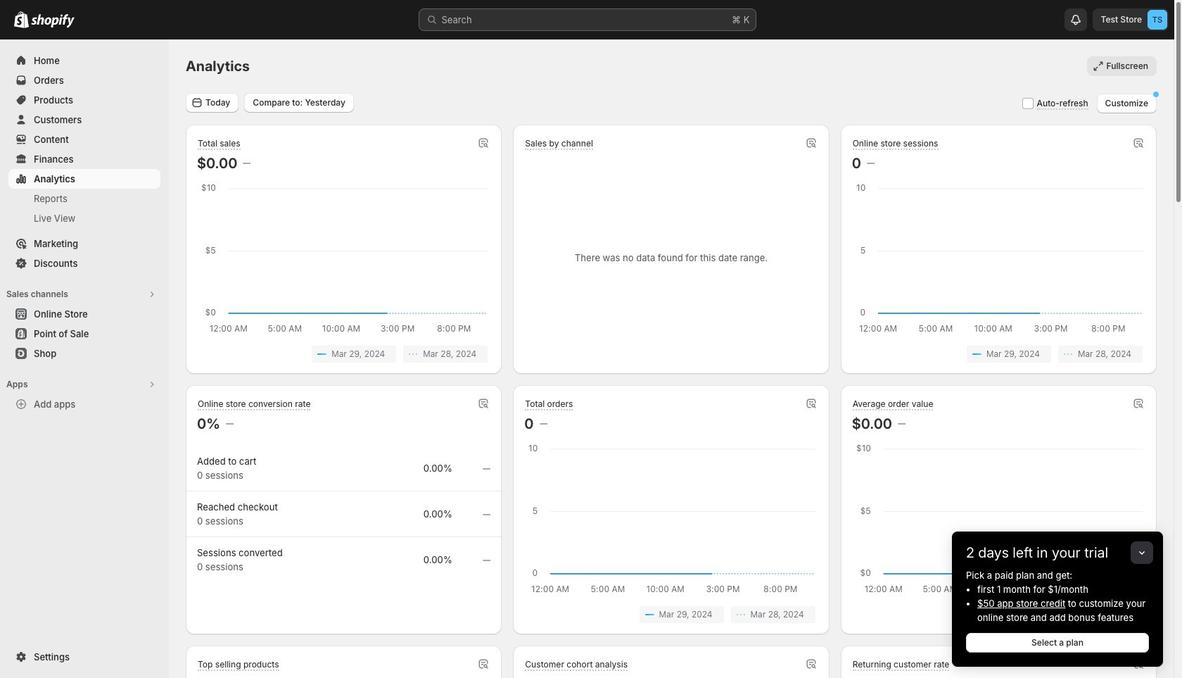 Task type: locate. For each thing, give the bounding box(es) containing it.
shopify image
[[14, 11, 29, 28], [31, 14, 75, 28]]

1 horizontal spatial shopify image
[[31, 14, 75, 28]]

0 horizontal spatial shopify image
[[14, 11, 29, 28]]

test store image
[[1148, 10, 1168, 30]]

list
[[200, 346, 488, 363], [855, 346, 1143, 363], [528, 606, 816, 623], [855, 606, 1143, 623]]



Task type: vqa. For each thing, say whether or not it's contained in the screenshot.
The My Store image
no



